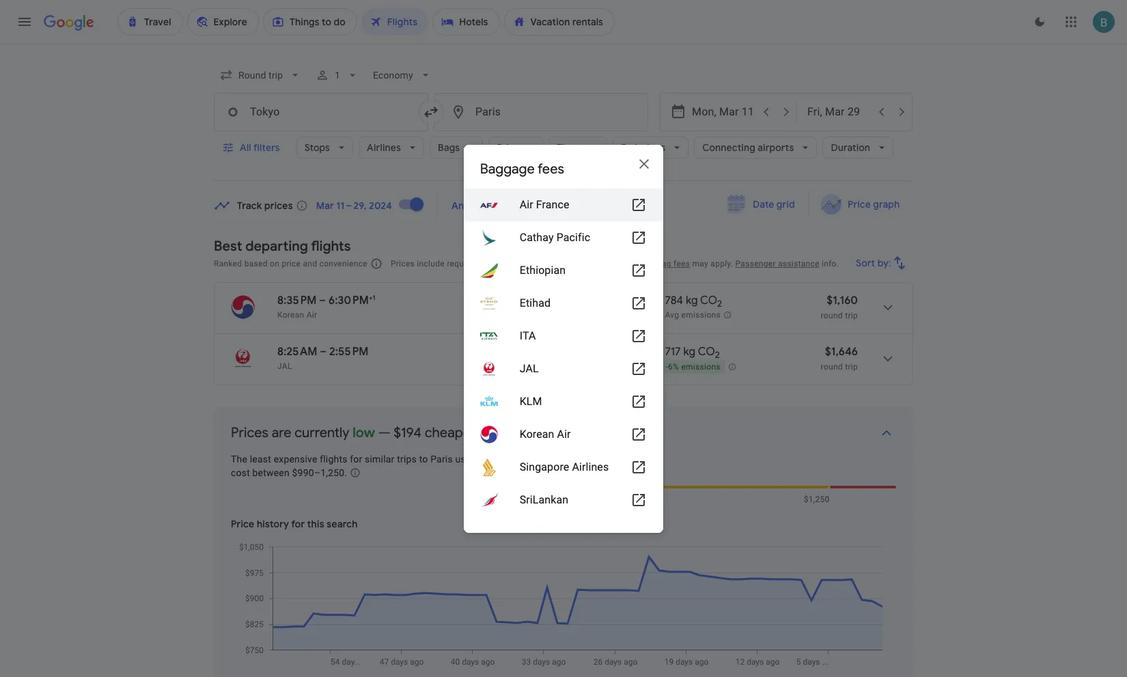 Task type: describe. For each thing, give the bounding box(es) containing it.
best departing flights
[[214, 238, 351, 255]]

sort by:
[[857, 257, 892, 269]]

track prices
[[237, 199, 293, 212]]

trip for $1,646
[[846, 362, 859, 372]]

charges
[[608, 259, 639, 269]]

times button
[[549, 137, 607, 159]]

2 and from the left
[[641, 259, 655, 269]]

0 vertical spatial air
[[520, 198, 534, 211]]

co for 717
[[698, 345, 716, 359]]

price
[[282, 259, 301, 269]]

round for $1,646
[[821, 362, 844, 372]]

8:25 am
[[278, 345, 318, 359]]

avg
[[665, 310, 680, 320]]

1 and from the left
[[303, 259, 317, 269]]

paris
[[431, 454, 453, 465]]

ethiopian link
[[464, 254, 664, 287]]

hr for 29
[[495, 294, 506, 308]]

prices are currently low — $194 cheaper than usual for your search
[[231, 425, 638, 442]]

apply.
[[711, 259, 734, 269]]

prices
[[265, 199, 293, 212]]

+ inside 8:35 pm – 6:30 pm + 1
[[369, 293, 373, 302]]

etihad
[[520, 296, 551, 309]]

to
[[419, 454, 428, 465]]

cathay
[[520, 231, 554, 244]]

14
[[481, 345, 492, 359]]

by:
[[878, 257, 892, 269]]

price for price history for this search
[[231, 518, 255, 530]]

learn more about price insights image
[[350, 468, 361, 479]]

cheaper
[[425, 425, 476, 442]]

ranked
[[214, 259, 242, 269]]

icn
[[620, 310, 634, 320]]

cost
[[231, 468, 250, 479]]

kg for 717
[[684, 345, 696, 359]]

Arrival time: 2:55 PM. text field
[[330, 345, 369, 359]]

baggage
[[480, 160, 535, 177]]

include
[[417, 259, 445, 269]]

date grid button
[[718, 192, 807, 217]]

filters
[[254, 142, 280, 154]]

2:55 pm
[[330, 345, 369, 359]]

Departure time: 8:25 AM. text field
[[278, 345, 318, 359]]

history
[[257, 518, 289, 530]]

1 horizontal spatial +
[[504, 259, 509, 269]]

similar
[[365, 454, 395, 465]]

prices for prices include required taxes + fees for 1 adult. optional charges and bag fees may apply. passenger assistance
[[391, 259, 415, 269]]

29 hr 55 min nrt –
[[481, 294, 542, 320]]

cathay pacific
[[520, 231, 591, 244]]

1646 US dollars text field
[[826, 345, 859, 359]]

ranked based on price and convenience
[[214, 259, 368, 269]]

leaves haneda airport at 8:25 am on monday, march 11 and arrives at paris charles de gaulle airport at 2:55 pm on monday, march 11. element
[[278, 345, 369, 359]]

$1,250
[[804, 495, 830, 505]]

france
[[537, 198, 570, 211]]

1 horizontal spatial search
[[597, 425, 638, 442]]

2 for 784
[[718, 298, 723, 310]]

jal inside "8:25 am – 2:55 pm jal"
[[278, 362, 292, 371]]

– inside 8:35 pm – 6:30 pm + 1
[[319, 294, 326, 308]]

ita
[[520, 329, 536, 342]]

on
[[270, 259, 280, 269]]

airlines inside "popup button"
[[367, 142, 401, 154]]

– inside '29 hr 55 min nrt –'
[[496, 310, 502, 320]]

air france
[[520, 198, 570, 211]]

min for 29 hr 55 min
[[523, 294, 542, 308]]

ita link
[[464, 320, 664, 352]]

-
[[666, 362, 669, 372]]

price history for this search
[[231, 518, 358, 530]]

trip for $1,160
[[846, 311, 859, 321]]

duration button
[[823, 137, 894, 159]]

air france link
[[464, 188, 664, 221]]

1 vertical spatial airlines
[[572, 460, 609, 473]]

all filters button
[[214, 137, 291, 159]]

stops
[[305, 142, 330, 154]]

main content containing best departing flights
[[214, 192, 927, 677]]

klm
[[520, 395, 543, 408]]

$194
[[394, 425, 422, 442]]

1 vertical spatial search
[[327, 518, 358, 530]]

learn more about tracked prices image
[[296, 199, 308, 212]]

2 horizontal spatial fees
[[674, 259, 691, 269]]

singapore
[[520, 460, 570, 473]]

sort
[[857, 257, 876, 269]]

.
[[345, 468, 347, 479]]

learn more about ranking image
[[370, 258, 383, 270]]

departing
[[246, 238, 308, 255]]

expensive
[[274, 454, 318, 465]]

price graph
[[848, 198, 900, 211]]

swap origin and destination. image
[[423, 104, 440, 120]]

hnd
[[481, 362, 498, 371]]

usually
[[456, 454, 486, 465]]

dates
[[472, 199, 498, 212]]

1 horizontal spatial fees
[[538, 160, 565, 177]]

30
[[507, 345, 520, 359]]

Departure text field
[[692, 94, 755, 131]]

hr for 14
[[494, 345, 505, 359]]

total duration 29 hr 55 min. element
[[481, 294, 570, 310]]

any
[[452, 199, 470, 212]]

$990
[[631, 495, 650, 505]]

singapore airlines link
[[464, 451, 664, 484]]

co for 784
[[701, 294, 718, 308]]

airlines button
[[359, 137, 425, 159]]

passenger assistance button
[[736, 259, 820, 269]]

mar 11 – 29, 2024
[[316, 199, 392, 212]]

1 emissions from the top
[[682, 310, 721, 320]]

prices include required taxes + fees for 1 adult. optional charges and bag fees may apply. passenger assistance
[[391, 259, 820, 269]]

6:30 pm
[[329, 294, 369, 308]]

0 horizontal spatial korean
[[278, 310, 305, 320]]

airports
[[758, 142, 795, 154]]

close dialog image
[[637, 156, 653, 172]]

layover (1 of 1) is a 12 hr 50 min overnight layover at incheon international airport in seoul. element
[[570, 310, 659, 321]]

$990–1,250
[[292, 468, 345, 479]]

0 vertical spatial flights
[[311, 238, 351, 255]]

8:35 pm
[[278, 294, 317, 308]]

convenience
[[320, 259, 368, 269]]

price history graph image
[[230, 542, 897, 667]]

taxes
[[481, 259, 502, 269]]

round for $1,160
[[821, 311, 844, 321]]

singapore airlines
[[520, 460, 609, 473]]

bag fees button
[[658, 259, 691, 269]]

your
[[566, 425, 594, 442]]

Return text field
[[808, 94, 871, 131]]

– inside "8:25 am – 2:55 pm jal"
[[320, 345, 327, 359]]

price for price
[[497, 142, 520, 154]]

$1,646
[[826, 345, 859, 359]]

$1,646 round trip
[[821, 345, 859, 372]]



Task type: vqa. For each thing, say whether or not it's contained in the screenshot.
SEND PRODUCT FEEDBACK
no



Task type: locate. For each thing, give the bounding box(es) containing it.
fees right bag
[[674, 259, 691, 269]]

all filters
[[240, 142, 280, 154]]

1 horizontal spatial jal
[[520, 362, 539, 375]]

srilankan
[[520, 493, 569, 506]]

co inside the 784 kg co 2
[[701, 294, 718, 308]]

are
[[272, 425, 292, 442]]

0 horizontal spatial low
[[353, 425, 375, 442]]

usually cost between
[[231, 454, 486, 479]]

0 vertical spatial korean air
[[278, 310, 317, 320]]

1 vertical spatial kg
[[684, 345, 696, 359]]

air
[[520, 198, 534, 211], [307, 310, 317, 320], [558, 428, 571, 441]]

Arrival time: 6:30 PM on  Tuesday, March 12. text field
[[329, 293, 376, 308]]

0 vertical spatial 1
[[335, 70, 341, 81]]

0 horizontal spatial price
[[231, 518, 255, 530]]

min inside 14 hr 30 min hnd – cdg
[[523, 345, 541, 359]]

low left —
[[353, 425, 375, 442]]

+ down learn more about ranking icon in the top left of the page
[[369, 293, 373, 302]]

bags button
[[430, 137, 484, 159]]

air inside 'link'
[[558, 428, 571, 441]]

emissions down 717 kg co 2
[[682, 362, 721, 372]]

1 vertical spatial emissions
[[682, 362, 721, 372]]

usual
[[510, 425, 542, 442]]

and left bag
[[641, 259, 655, 269]]

1 button
[[311, 63, 365, 88]]

air down 8:35 pm – 6:30 pm + 1
[[307, 310, 317, 320]]

low up $990
[[627, 463, 643, 475]]

fees right taxes
[[511, 259, 528, 269]]

flights up "convenience"
[[311, 238, 351, 255]]

for left your
[[545, 425, 563, 442]]

Departure time: 8:35 PM. text field
[[278, 294, 317, 308]]

hr right the '14'
[[494, 345, 505, 359]]

round inside $1,160 round trip
[[821, 311, 844, 321]]

min right 55
[[523, 294, 542, 308]]

total duration 14 hr 30 min. element
[[481, 345, 570, 361]]

none search field containing all filters
[[214, 63, 914, 181]]

emissions
[[621, 142, 666, 154]]

0 vertical spatial airlines
[[367, 142, 401, 154]]

0 vertical spatial price
[[497, 142, 520, 154]]

jal inside jal link
[[520, 362, 539, 375]]

1 vertical spatial hr
[[494, 345, 505, 359]]

flights up .
[[320, 454, 348, 465]]

1 vertical spatial price
[[848, 198, 871, 211]]

round down the 1160 us dollars text box
[[821, 311, 844, 321]]

1160 US dollars text field
[[827, 294, 859, 308]]

hr inside '29 hr 55 min nrt –'
[[495, 294, 506, 308]]

korean air up singapore
[[520, 428, 571, 441]]

0 vertical spatial trip
[[846, 311, 859, 321]]

trip down the 1160 us dollars text box
[[846, 311, 859, 321]]

jal down total duration 14 hr 30 min. element
[[520, 362, 539, 375]]

price inside button
[[848, 198, 871, 211]]

0 horizontal spatial fees
[[511, 259, 528, 269]]

0 horizontal spatial airlines
[[367, 142, 401, 154]]

etihad link
[[464, 287, 664, 320]]

$1,160 round trip
[[821, 294, 859, 321]]

0 vertical spatial kg
[[686, 294, 698, 308]]

srilankan link
[[464, 484, 664, 516]]

0 horizontal spatial korean air
[[278, 310, 317, 320]]

kg for 784
[[686, 294, 698, 308]]

1 horizontal spatial and
[[641, 259, 655, 269]]

0 horizontal spatial air
[[307, 310, 317, 320]]

1 jal from the left
[[278, 362, 292, 371]]

ethiopian
[[520, 264, 566, 277]]

0 vertical spatial korean
[[278, 310, 305, 320]]

co up avg emissions
[[701, 294, 718, 308]]

1 horizontal spatial korean
[[520, 428, 555, 441]]

bag
[[658, 259, 672, 269]]

emissions down the 784 kg co 2
[[682, 310, 721, 320]]

round inside '$1,646 round trip'
[[821, 362, 844, 372]]

0 horizontal spatial prices
[[231, 425, 269, 442]]

0 horizontal spatial +
[[369, 293, 373, 302]]

price for price graph
[[848, 198, 871, 211]]

price button
[[489, 137, 544, 159]]

hr inside 14 hr 30 min hnd – cdg
[[494, 345, 505, 359]]

1 horizontal spatial korean air
[[520, 428, 571, 441]]

1 vertical spatial air
[[307, 310, 317, 320]]

stops button
[[296, 137, 353, 159]]

cathay pacific link
[[464, 221, 664, 254]]

kg inside the 784 kg co 2
[[686, 294, 698, 308]]

1 horizontal spatial prices
[[391, 259, 415, 269]]

0 horizontal spatial search
[[327, 518, 358, 530]]

trip inside $1,160 round trip
[[846, 311, 859, 321]]

graph
[[874, 198, 900, 211]]

for
[[530, 259, 541, 269], [545, 425, 563, 442], [350, 454, 363, 465], [292, 518, 305, 530]]

1 vertical spatial korean
[[520, 428, 555, 441]]

0 vertical spatial +
[[504, 259, 509, 269]]

8:35 pm – 6:30 pm + 1
[[278, 293, 376, 308]]

2 horizontal spatial air
[[558, 428, 571, 441]]

1 vertical spatial 2
[[716, 349, 720, 361]]

korean air
[[278, 310, 317, 320], [520, 428, 571, 441]]

trip inside '$1,646 round trip'
[[846, 362, 859, 372]]

pacific
[[557, 231, 591, 244]]

None search field
[[214, 63, 914, 181]]

main content
[[214, 192, 927, 677]]

+ right taxes
[[504, 259, 509, 269]]

2 inside the 784 kg co 2
[[718, 298, 723, 310]]

than
[[479, 425, 507, 442]]

0 horizontal spatial and
[[303, 259, 317, 269]]

0 vertical spatial round
[[821, 311, 844, 321]]

this
[[307, 518, 325, 530]]

korean air inside 'link'
[[520, 428, 571, 441]]

1 trip from the top
[[846, 311, 859, 321]]

passenger
[[736, 259, 776, 269]]

0 horizontal spatial 1
[[335, 70, 341, 81]]

1 vertical spatial flights
[[320, 454, 348, 465]]

2 vertical spatial price
[[231, 518, 255, 530]]

round down "$1,646" text box at the right bottom
[[821, 362, 844, 372]]

$990–1,250 .
[[292, 468, 347, 479]]

price left "history"
[[231, 518, 255, 530]]

1 horizontal spatial price
[[497, 142, 520, 154]]

0 vertical spatial prices
[[391, 259, 415, 269]]

1 vertical spatial +
[[369, 293, 373, 302]]

price inside 'popup button'
[[497, 142, 520, 154]]

14 hr 30 min hnd – cdg
[[481, 345, 541, 371]]

jal down departure time: 8:25 am. text field
[[278, 362, 292, 371]]

1
[[335, 70, 341, 81], [543, 259, 548, 269], [373, 293, 376, 302]]

0 horizontal spatial jal
[[278, 362, 292, 371]]

price history graph application
[[230, 542, 897, 667]]

prices right learn more about ranking icon in the top left of the page
[[391, 259, 415, 269]]

korean air down 8:35 pm
[[278, 310, 317, 320]]

min for 14 hr 30 min
[[523, 345, 541, 359]]

and right price
[[303, 259, 317, 269]]

$878
[[593, 463, 615, 475]]

2 up -6% emissions
[[716, 349, 720, 361]]

0 vertical spatial 2
[[718, 298, 723, 310]]

2 emissions from the top
[[682, 362, 721, 372]]

search right this
[[327, 518, 358, 530]]

1 horizontal spatial low
[[627, 463, 643, 475]]

1 vertical spatial trip
[[846, 362, 859, 372]]

prices for prices are currently low — $194 cheaper than usual for your search
[[231, 425, 269, 442]]

0 vertical spatial low
[[353, 425, 375, 442]]

1 vertical spatial prices
[[231, 425, 269, 442]]

0 vertical spatial hr
[[495, 294, 506, 308]]

1 vertical spatial korean air
[[520, 428, 571, 441]]

0 vertical spatial emissions
[[682, 310, 721, 320]]

price up baggage
[[497, 142, 520, 154]]

adult.
[[550, 259, 572, 269]]

2 vertical spatial air
[[558, 428, 571, 441]]

2 vertical spatial 1
[[373, 293, 376, 302]]

717 kg co 2
[[665, 345, 720, 361]]

min down ita
[[523, 345, 541, 359]]

baggage fees
[[480, 160, 565, 177]]

2 trip from the top
[[846, 362, 859, 372]]

784 kg co 2
[[665, 294, 723, 310]]

emissions
[[682, 310, 721, 320], [682, 362, 721, 372]]

co
[[701, 294, 718, 308], [698, 345, 716, 359]]

2024
[[369, 199, 392, 212]]

1 vertical spatial round
[[821, 362, 844, 372]]

0 vertical spatial co
[[701, 294, 718, 308]]

1 vertical spatial low
[[627, 463, 643, 475]]

2 for 717
[[716, 349, 720, 361]]

2 inside 717 kg co 2
[[716, 349, 720, 361]]

min inside '29 hr 55 min nrt –'
[[523, 294, 542, 308]]

55
[[508, 294, 521, 308]]

29
[[481, 294, 493, 308]]

for left the 'adult.'
[[530, 259, 541, 269]]

784
[[665, 294, 684, 308]]

bags
[[438, 142, 460, 154]]

0 vertical spatial min
[[523, 294, 542, 308]]

for up learn more about price insights image on the bottom of page
[[350, 454, 363, 465]]

trip down "$1,646" text box at the right bottom
[[846, 362, 859, 372]]

korean inside korean air 'link'
[[520, 428, 555, 441]]

times
[[557, 142, 584, 154]]

co inside 717 kg co 2
[[698, 345, 716, 359]]

connecting
[[703, 142, 756, 154]]

1 round from the top
[[821, 311, 844, 321]]

klm link
[[464, 385, 664, 418]]

korean
[[278, 310, 305, 320], [520, 428, 555, 441]]

search right your
[[597, 425, 638, 442]]

1 vertical spatial co
[[698, 345, 716, 359]]

1 vertical spatial 1
[[543, 259, 548, 269]]

hr right the 29
[[495, 294, 506, 308]]

2
[[718, 298, 723, 310], [716, 349, 720, 361]]

1 vertical spatial min
[[523, 345, 541, 359]]

– inside 14 hr 30 min hnd – cdg
[[498, 362, 504, 371]]

date grid
[[753, 198, 796, 211]]

min
[[523, 294, 542, 308], [523, 345, 541, 359]]

trip
[[846, 311, 859, 321], [846, 362, 859, 372]]

date
[[753, 198, 775, 211]]

fees down times
[[538, 160, 565, 177]]

leaves narita international airport at 8:35 pm on monday, march 11 and arrives at paris charles de gaulle airport at 6:30 pm on tuesday, march 12. element
[[278, 293, 376, 308]]

1 horizontal spatial air
[[520, 198, 534, 211]]

emissions button
[[613, 137, 689, 159]]

optional
[[574, 259, 606, 269]]

between
[[253, 468, 290, 479]]

price left graph
[[848, 198, 871, 211]]

+
[[504, 259, 509, 269], [369, 293, 373, 302]]

air down klm link
[[558, 428, 571, 441]]

based
[[245, 259, 268, 269]]

airlines
[[367, 142, 401, 154], [572, 460, 609, 473]]

korean down 8:35 pm
[[278, 310, 305, 320]]

view price history image
[[879, 425, 896, 442]]

1 horizontal spatial 1
[[373, 293, 376, 302]]

air left france
[[520, 198, 534, 211]]

kg up avg emissions
[[686, 294, 698, 308]]

nrt
[[481, 310, 496, 320]]

kg inside 717 kg co 2
[[684, 345, 696, 359]]

flights
[[311, 238, 351, 255], [320, 454, 348, 465]]

airlines up 2024 on the top left
[[367, 142, 401, 154]]

co up -6% emissions
[[698, 345, 716, 359]]

search
[[597, 425, 638, 442], [327, 518, 358, 530]]

kg up -6% emissions
[[684, 345, 696, 359]]

least
[[250, 454, 271, 465]]

airlines down your
[[572, 460, 609, 473]]

2 horizontal spatial 1
[[543, 259, 548, 269]]

2 round from the top
[[821, 362, 844, 372]]

duration
[[832, 142, 871, 154]]

trips
[[397, 454, 417, 465]]

1 inside popup button
[[335, 70, 341, 81]]

jal
[[278, 362, 292, 371], [520, 362, 539, 375]]

6%
[[669, 362, 680, 372]]

0 vertical spatial search
[[597, 425, 638, 442]]

cdg
[[504, 362, 521, 371]]

1 horizontal spatial airlines
[[572, 460, 609, 473]]

for left this
[[292, 518, 305, 530]]

2 horizontal spatial price
[[848, 198, 871, 211]]

korean down klm
[[520, 428, 555, 441]]

find the best price region
[[214, 192, 914, 228]]

prices up the
[[231, 425, 269, 442]]

2 jal from the left
[[520, 362, 539, 375]]

2 up avg emissions
[[718, 298, 723, 310]]

assistance
[[779, 259, 820, 269]]

the least expensive flights for similar trips to paris
[[231, 454, 453, 465]]

1 inside 8:35 pm – 6:30 pm + 1
[[373, 293, 376, 302]]

-6% emissions
[[666, 362, 721, 372]]



